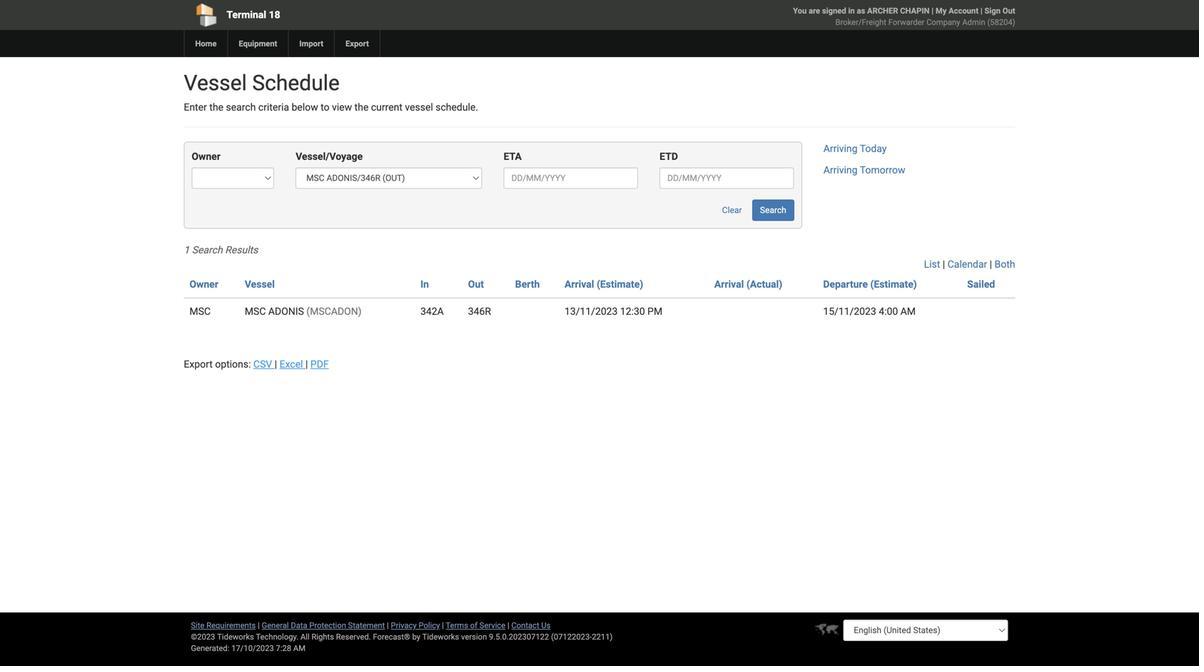 Task type: describe. For each thing, give the bounding box(es) containing it.
admin
[[963, 17, 986, 27]]

| up tideworks at the bottom of page
[[442, 621, 444, 630]]

0 vertical spatial owner
[[192, 151, 221, 162]]

by
[[412, 632, 421, 642]]

(actual)
[[747, 278, 783, 290]]

arriving for arriving tomorrow
[[824, 164, 858, 176]]

import
[[299, 39, 324, 48]]

sign
[[985, 6, 1001, 15]]

signed
[[822, 6, 847, 15]]

search inside button
[[760, 205, 787, 215]]

arrival for arrival (actual)
[[715, 278, 744, 290]]

(58204)
[[988, 17, 1016, 27]]

7:28
[[276, 644, 291, 653]]

export link
[[334, 30, 380, 57]]

tomorrow
[[860, 164, 906, 176]]

csv
[[253, 358, 272, 370]]

| up forecast®
[[387, 621, 389, 630]]

site requirements link
[[191, 621, 256, 630]]

(07122023-
[[551, 632, 592, 642]]

terms of service link
[[446, 621, 506, 630]]

terms
[[446, 621, 468, 630]]

in
[[849, 6, 855, 15]]

| right csv
[[275, 358, 277, 370]]

vessel for vessel schedule enter the search criteria below to view the current vessel schedule.
[[184, 70, 247, 96]]

in link
[[421, 278, 429, 290]]

terminal 18 link
[[184, 0, 518, 30]]

are
[[809, 6, 820, 15]]

account
[[949, 6, 979, 15]]

current
[[371, 101, 403, 113]]

12:30
[[620, 306, 645, 317]]

msc adonis (mscadon)
[[245, 306, 362, 317]]

protection
[[309, 621, 346, 630]]

13/11/2023
[[565, 306, 618, 317]]

generated:
[[191, 644, 230, 653]]

berth
[[515, 278, 540, 290]]

search
[[226, 101, 256, 113]]

my account link
[[936, 6, 979, 15]]

results
[[225, 244, 258, 256]]

1 the from the left
[[209, 101, 224, 113]]

site requirements | general data protection statement | privacy policy | terms of service | contact us ©2023 tideworks technology. all rights reserved. forecast® by tideworks version 9.5.0.202307122 (07122023-2211) generated: 17/10/2023 7:28 am
[[191, 621, 613, 653]]

forecast®
[[373, 632, 410, 642]]

1 search results list | calendar | both
[[184, 244, 1016, 270]]

excel link
[[280, 358, 306, 370]]

of
[[470, 621, 478, 630]]

terminal
[[227, 9, 266, 21]]

17/10/2023
[[231, 644, 274, 653]]

view
[[332, 101, 352, 113]]

| up 9.5.0.202307122
[[508, 621, 510, 630]]

technology.
[[256, 632, 299, 642]]

clear button
[[715, 199, 750, 221]]

equipment link
[[227, 30, 288, 57]]

berth link
[[515, 278, 540, 290]]

to
[[321, 101, 330, 113]]

ETD text field
[[660, 167, 794, 189]]

eta
[[504, 151, 522, 162]]

statement
[[348, 621, 385, 630]]

departure
[[823, 278, 868, 290]]

pm
[[648, 306, 663, 317]]

export options: csv | excel | pdf
[[184, 358, 329, 370]]

13/11/2023 12:30 pm
[[565, 306, 663, 317]]

reserved.
[[336, 632, 371, 642]]

equipment
[[239, 39, 277, 48]]

home
[[195, 39, 217, 48]]

contact us link
[[512, 621, 551, 630]]

privacy policy link
[[391, 621, 440, 630]]

am inside the site requirements | general data protection statement | privacy policy | terms of service | contact us ©2023 tideworks technology. all rights reserved. forecast® by tideworks version 9.5.0.202307122 (07122023-2211) generated: 17/10/2023 7:28 am
[[293, 644, 306, 653]]

arrival (actual) link
[[715, 278, 783, 290]]

vessel for vessel
[[245, 278, 275, 290]]

below
[[292, 101, 318, 113]]

pdf link
[[311, 358, 329, 370]]

both
[[995, 258, 1016, 270]]

©2023 tideworks
[[191, 632, 254, 642]]

schedule.
[[436, 101, 478, 113]]

service
[[480, 621, 506, 630]]

arrival (actual)
[[715, 278, 783, 290]]

| left pdf
[[306, 358, 308, 370]]

version
[[461, 632, 487, 642]]

arriving today link
[[824, 143, 887, 155]]

(mscadon)
[[307, 306, 362, 317]]

departure (estimate)
[[823, 278, 917, 290]]

2 the from the left
[[355, 101, 369, 113]]

my
[[936, 6, 947, 15]]

2211)
[[592, 632, 613, 642]]

list
[[924, 258, 941, 270]]

342a
[[421, 306, 444, 317]]



Task type: locate. For each thing, give the bounding box(es) containing it.
terminal 18
[[227, 9, 280, 21]]

vessel/voyage
[[296, 151, 363, 162]]

sailed link
[[968, 278, 995, 290]]

1 horizontal spatial export
[[346, 39, 369, 48]]

arriving tomorrow link
[[824, 164, 906, 176]]

0 horizontal spatial the
[[209, 101, 224, 113]]

arrival up the 13/11/2023
[[565, 278, 594, 290]]

company
[[927, 17, 961, 27]]

sailed
[[968, 278, 995, 290]]

you
[[793, 6, 807, 15]]

tideworks
[[422, 632, 459, 642]]

1 (estimate) from the left
[[597, 278, 644, 290]]

arriving
[[824, 143, 858, 155], [824, 164, 858, 176]]

2 arriving from the top
[[824, 164, 858, 176]]

chapin
[[900, 6, 930, 15]]

vessel inside vessel schedule enter the search criteria below to view the current vessel schedule.
[[184, 70, 247, 96]]

you are signed in as archer chapin | my account | sign out broker/freight forwarder company admin (58204)
[[793, 6, 1016, 27]]

0 vertical spatial out
[[1003, 6, 1016, 15]]

general
[[262, 621, 289, 630]]

2 (estimate) from the left
[[871, 278, 917, 290]]

arrival (estimate)
[[565, 278, 644, 290]]

the right view on the top left
[[355, 101, 369, 113]]

(estimate) for arrival (estimate)
[[597, 278, 644, 290]]

1 vertical spatial out
[[468, 278, 484, 290]]

export
[[346, 39, 369, 48], [184, 358, 213, 370]]

0 horizontal spatial msc
[[190, 306, 211, 317]]

us
[[541, 621, 551, 630]]

9.5.0.202307122
[[489, 632, 549, 642]]

1 horizontal spatial the
[[355, 101, 369, 113]]

1 arrival from the left
[[565, 278, 594, 290]]

arrival left (actual)
[[715, 278, 744, 290]]

all
[[301, 632, 310, 642]]

arriving for arriving today
[[824, 143, 858, 155]]

sign out link
[[985, 6, 1016, 15]]

| right list
[[943, 258, 945, 270]]

1 horizontal spatial search
[[760, 205, 787, 215]]

1 horizontal spatial am
[[901, 306, 916, 317]]

1 horizontal spatial out
[[1003, 6, 1016, 15]]

data
[[291, 621, 307, 630]]

1 vertical spatial arriving
[[824, 164, 858, 176]]

adonis
[[268, 306, 304, 317]]

am right 4:00
[[901, 306, 916, 317]]

options:
[[215, 358, 251, 370]]

msc
[[190, 306, 211, 317], [245, 306, 266, 317]]

owner
[[192, 151, 221, 162], [190, 278, 218, 290]]

general data protection statement link
[[262, 621, 385, 630]]

export down terminal 18 link
[[346, 39, 369, 48]]

out up (58204)
[[1003, 6, 1016, 15]]

1 vertical spatial owner
[[190, 278, 218, 290]]

18
[[269, 9, 280, 21]]

0 vertical spatial search
[[760, 205, 787, 215]]

forwarder
[[889, 17, 925, 27]]

search right clear
[[760, 205, 787, 215]]

arriving up the arriving tomorrow link
[[824, 143, 858, 155]]

export left 'options:'
[[184, 358, 213, 370]]

export for export options: csv | excel | pdf
[[184, 358, 213, 370]]

arrival for arrival (estimate)
[[565, 278, 594, 290]]

calendar link
[[948, 258, 988, 270]]

site
[[191, 621, 205, 630]]

346r
[[468, 306, 491, 317]]

0 vertical spatial vessel
[[184, 70, 247, 96]]

15/11/2023
[[823, 306, 877, 317]]

0 horizontal spatial out
[[468, 278, 484, 290]]

am down all
[[293, 644, 306, 653]]

ETA text field
[[504, 167, 638, 189]]

1 vertical spatial vessel
[[245, 278, 275, 290]]

1 msc from the left
[[190, 306, 211, 317]]

schedule
[[252, 70, 340, 96]]

| left general
[[258, 621, 260, 630]]

arriving today
[[824, 143, 887, 155]]

departure (estimate) link
[[823, 278, 917, 290]]

rights
[[312, 632, 334, 642]]

1 horizontal spatial msc
[[245, 306, 266, 317]]

as
[[857, 6, 866, 15]]

in
[[421, 278, 429, 290]]

vessel up enter
[[184, 70, 247, 96]]

0 horizontal spatial arrival
[[565, 278, 594, 290]]

1 vertical spatial search
[[192, 244, 223, 256]]

criteria
[[258, 101, 289, 113]]

15/11/2023 4:00 am
[[823, 306, 916, 317]]

export for export
[[346, 39, 369, 48]]

2 arrival from the left
[[715, 278, 744, 290]]

today
[[860, 143, 887, 155]]

(estimate) up 4:00
[[871, 278, 917, 290]]

search button
[[752, 199, 795, 221]]

1 arriving from the top
[[824, 143, 858, 155]]

policy
[[419, 621, 440, 630]]

(estimate) for departure (estimate)
[[871, 278, 917, 290]]

owner down enter
[[192, 151, 221, 162]]

| left both
[[990, 258, 992, 270]]

1
[[184, 244, 189, 256]]

msc for msc
[[190, 306, 211, 317]]

both link
[[995, 258, 1016, 270]]

enter
[[184, 101, 207, 113]]

0 horizontal spatial am
[[293, 644, 306, 653]]

search
[[760, 205, 787, 215], [192, 244, 223, 256]]

msc for msc adonis (mscadon)
[[245, 306, 266, 317]]

msc down owner link
[[190, 306, 211, 317]]

(estimate) up '13/11/2023 12:30 pm'
[[597, 278, 644, 290]]

excel
[[280, 358, 303, 370]]

0 vertical spatial am
[[901, 306, 916, 317]]

search inside 1 search results list | calendar | both
[[192, 244, 223, 256]]

import link
[[288, 30, 334, 57]]

privacy
[[391, 621, 417, 630]]

broker/freight
[[836, 17, 887, 27]]

am
[[901, 306, 916, 317], [293, 644, 306, 653]]

vessel schedule enter the search criteria below to view the current vessel schedule.
[[184, 70, 478, 113]]

0 horizontal spatial (estimate)
[[597, 278, 644, 290]]

msc down vessel 'link'
[[245, 306, 266, 317]]

0 vertical spatial arriving
[[824, 143, 858, 155]]

2 msc from the left
[[245, 306, 266, 317]]

owner left vessel 'link'
[[190, 278, 218, 290]]

arriving down the arriving today
[[824, 164, 858, 176]]

0 horizontal spatial export
[[184, 358, 213, 370]]

calendar
[[948, 258, 988, 270]]

1 vertical spatial am
[[293, 644, 306, 653]]

1 horizontal spatial arrival
[[715, 278, 744, 290]]

| left sign
[[981, 6, 983, 15]]

the right enter
[[209, 101, 224, 113]]

search right 1 at the left
[[192, 244, 223, 256]]

owner link
[[190, 278, 218, 290]]

archer
[[868, 6, 899, 15]]

out inside you are signed in as archer chapin | my account | sign out broker/freight forwarder company admin (58204)
[[1003, 6, 1016, 15]]

| left my
[[932, 6, 934, 15]]

1 vertical spatial export
[[184, 358, 213, 370]]

0 horizontal spatial search
[[192, 244, 223, 256]]

0 vertical spatial export
[[346, 39, 369, 48]]

out up 346r
[[468, 278, 484, 290]]

(estimate)
[[597, 278, 644, 290], [871, 278, 917, 290]]

contact
[[512, 621, 540, 630]]

1 horizontal spatial (estimate)
[[871, 278, 917, 290]]

out link
[[468, 278, 484, 290]]

etd
[[660, 151, 678, 162]]

csv link
[[253, 358, 275, 370]]

4:00
[[879, 306, 898, 317]]

arriving tomorrow
[[824, 164, 906, 176]]

vessel up adonis
[[245, 278, 275, 290]]

arrival
[[565, 278, 594, 290], [715, 278, 744, 290]]

requirements
[[207, 621, 256, 630]]



Task type: vqa. For each thing, say whether or not it's contained in the screenshot.
first MSC from the right
yes



